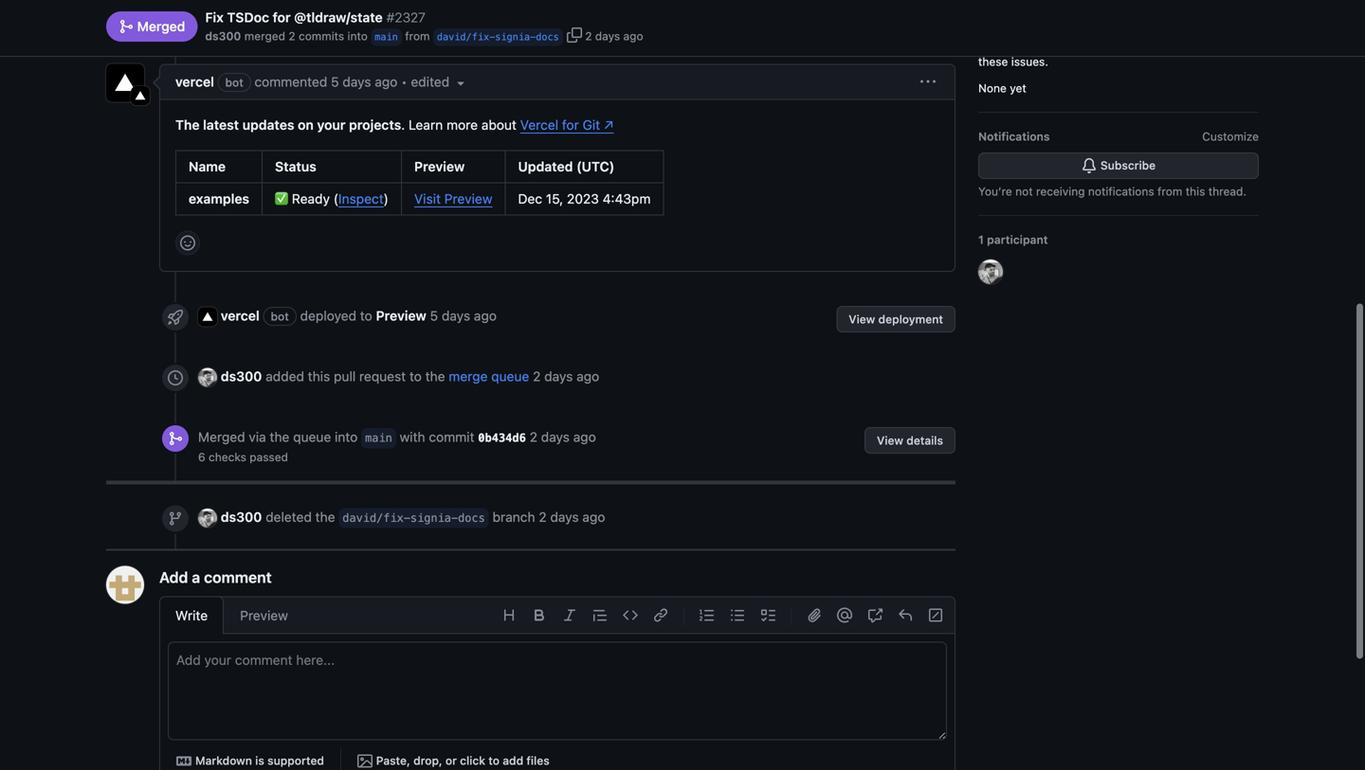 Task type: vqa. For each thing, say whether or not it's contained in the screenshot.
'visit preview' 'link'
yes



Task type: describe. For each thing, give the bounding box(es) containing it.
this for successfully merging this pull request may close these issues.
[[1096, 38, 1116, 51]]

15,
[[546, 191, 563, 207]]

branch
[[493, 509, 535, 525]]

2 days ago link for git branch icon in the left bottom of the page
[[539, 508, 605, 527]]

2 days ago link for git merge icon at the left bottom
[[530, 429, 596, 445]]

6
[[198, 451, 205, 464]]

triangle down image
[[453, 76, 468, 91]]

tsdoc
[[227, 9, 269, 25]]

deployed link
[[300, 308, 357, 324]]

1 participant
[[979, 233, 1048, 247]]

the
[[175, 117, 200, 133]]

latest
[[203, 117, 239, 133]]

you're
[[979, 185, 1012, 198]]

git merge image
[[119, 19, 134, 34]]

1
[[979, 233, 984, 247]]

preview inside preview button
[[240, 608, 288, 624]]

this for ds300 added this pull request to the merge queue 2 days ago
[[308, 369, 330, 384]]

these
[[979, 55, 1008, 68]]

ds300 deleted the david/fix-signia-docs branch 2 days ago
[[221, 509, 605, 525]]

on
[[298, 117, 314, 133]]

successfully merging this pull request may close these issues.
[[979, 38, 1240, 68]]

git merge image
[[168, 431, 183, 446]]

commit
[[429, 429, 475, 445]]

dec 15, 2023 4:43pm
[[518, 191, 651, 207]]

days right preview link
[[442, 308, 470, 324]]

cross reference image
[[868, 608, 883, 623]]

to inside button
[[489, 755, 500, 768]]

0 vertical spatial vercel link
[[175, 74, 214, 89]]

customize
[[1203, 130, 1259, 143]]

huppy-
[[221, 9, 267, 25]]

  text field inside write tab panel
[[169, 643, 946, 740]]

@ds300 image
[[979, 260, 1003, 284]]

@huppy bot image
[[198, 9, 217, 28]]

diff ignored image
[[928, 608, 943, 623]]

docs inside ds300 merged 2 commits into main from david/fix-signia-docs
[[536, 31, 559, 43]]

1 horizontal spatial vercel link
[[221, 308, 260, 324]]

clock image
[[168, 371, 183, 386]]

a
[[192, 569, 200, 587]]

bot up 'latest'
[[225, 76, 244, 89]]

ds300 for ds300 added this pull request to the merge queue 2 days ago
[[221, 369, 262, 384]]

preview up visit
[[414, 159, 465, 174]]

5 days ago link for preview
[[430, 306, 497, 326]]

#2327
[[387, 9, 426, 25]]

2 down the fix tsdoc for @tldraw/state link
[[289, 29, 295, 43]]

bot inside bot added   the patch
[[299, 11, 317, 24]]

dec
[[518, 191, 542, 207]]

0b434d6 link
[[478, 429, 526, 445]]

view details
[[877, 434, 943, 447]]

write tab panel
[[160, 642, 955, 771]]

visit
[[414, 191, 441, 207]]

updated
[[518, 159, 573, 174]]

days right the merge queue 'link'
[[544, 369, 573, 384]]

rocket image
[[168, 310, 183, 325]]

@johnsmith43233 image
[[106, 566, 144, 604]]

visit preview link
[[414, 191, 493, 207]]

not
[[1016, 185, 1033, 198]]

queue inside merged       via the queue into main with commit 0b434d6 2 days ago 6 checks passed
[[293, 429, 331, 445]]

)
[[384, 191, 389, 207]]

write button
[[159, 597, 224, 635]]

merged
[[244, 29, 285, 43]]

the for patch
[[371, 9, 391, 25]]

.
[[401, 117, 405, 133]]

view deployment
[[849, 313, 943, 326]]

markdown image
[[176, 754, 192, 769]]

about
[[482, 117, 517, 133]]

merge queue link
[[449, 369, 529, 384]]

2 inside merged       via the queue into main with commit 0b434d6 2 days ago 6 checks passed
[[530, 429, 538, 445]]

(
[[334, 191, 338, 207]]

git branch image
[[168, 511, 183, 527]]

2 right the merge queue 'link'
[[533, 369, 541, 384]]

vercel for top vercel link
[[175, 74, 214, 89]]

2023
[[567, 191, 599, 207]]

merge
[[449, 369, 488, 384]]

issues.
[[1012, 55, 1049, 68]]

details
[[907, 434, 943, 447]]

via
[[249, 429, 266, 445]]

vercel for the right vercel link
[[221, 308, 260, 324]]

with
[[400, 429, 425, 445]]

patch
[[402, 12, 433, 25]]

notifications
[[979, 130, 1050, 143]]

0 horizontal spatial for
[[273, 9, 291, 25]]

status
[[275, 159, 317, 174]]

ago inside merged       via the queue into main with commit 0b434d6 2 days ago 6 checks passed
[[573, 429, 596, 445]]

projects
[[349, 117, 401, 133]]

merging
[[1049, 38, 1093, 51]]

david/fix-signia-docs link
[[437, 28, 559, 46]]

pull for merging
[[1119, 38, 1139, 51]]

the for david/fix-
[[315, 509, 335, 525]]

ds300 merged 2 commits into main from david/fix-signia-docs
[[205, 29, 559, 43]]

passed
[[250, 451, 288, 464]]

copy image
[[567, 27, 582, 43]]

deployment
[[879, 313, 943, 326]]

1 vertical spatial 5 days ago link
[[331, 74, 398, 89]]

the latest updates on your projects . learn more about vercel for git ↗︎
[[175, 117, 614, 133]]

italic image
[[562, 608, 577, 623]]

preview right visit
[[444, 191, 493, 207]]

into for merged       via the queue into
[[335, 429, 358, 445]]

heading image
[[502, 608, 517, 623]]

main link
[[375, 28, 398, 46]]

days up projects
[[343, 74, 371, 89]]

successfully
[[979, 38, 1046, 51]]

signia- inside ds300 merged 2 commits into main from david/fix-signia-docs
[[495, 31, 536, 43]]

subscribe button
[[979, 153, 1259, 179]]

view details button
[[865, 428, 956, 454]]

inspect link
[[338, 191, 384, 207]]

@tldraw/state
[[294, 9, 383, 25]]

days right branch
[[550, 509, 579, 525]]

•
[[401, 74, 407, 89]]

0 horizontal spatial @vercel image
[[106, 64, 144, 102]]

5 for label
[[477, 9, 485, 25]]

ds300 link for added this pull request to the
[[221, 369, 262, 384]]

✅
[[275, 191, 288, 207]]

edited button
[[411, 72, 468, 92]]

0 vertical spatial from
[[405, 29, 430, 43]]

the left merge at the top left
[[425, 369, 445, 384]]

0b434d6
[[478, 432, 526, 445]]

add a comment tab list
[[159, 597, 304, 635]]

or
[[446, 755, 457, 768]]

request for to
[[359, 369, 406, 384]]

5 days ago link for days
[[477, 9, 544, 25]]

merged for merged
[[134, 19, 185, 34]]

may
[[1186, 38, 1208, 51]]

fix tsdoc for @tldraw/state link
[[205, 8, 383, 27]]

deleted
[[266, 509, 312, 525]]

link issues element
[[979, 11, 1259, 97]]

bot added   the patch
[[299, 9, 433, 25]]

quote image
[[593, 608, 608, 623]]

1 vertical spatial this
[[1186, 185, 1206, 198]]

tag image
[[168, 11, 183, 26]]

markdown
[[195, 755, 252, 768]]

close
[[1211, 38, 1240, 51]]

your
[[317, 117, 346, 133]]

none
[[979, 82, 1007, 95]]

huppy-bot
[[221, 9, 288, 25]]

commented
[[254, 74, 327, 89]]



Task type: locate. For each thing, give the bounding box(es) containing it.
1 vertical spatial view
[[877, 434, 904, 447]]

examples
[[189, 191, 249, 207]]

view left 'details' on the bottom
[[877, 434, 904, 447]]

2 vertical spatial ds300
[[221, 509, 262, 525]]

1 vertical spatial signia-
[[411, 512, 458, 525]]

2 vertical spatial to
[[489, 755, 500, 768]]

table containing name
[[175, 150, 664, 216]]

request inside successfully merging this pull request may close these issues.
[[1142, 38, 1183, 51]]

5 right label
[[477, 9, 485, 25]]

2 days ago
[[585, 29, 643, 43]]

0 vertical spatial 5
[[477, 9, 485, 25]]

added inside bot added   the patch
[[329, 9, 367, 25]]

1 horizontal spatial added
[[329, 9, 367, 25]]

5 days ago link up merge at the top left
[[430, 306, 497, 326]]

fix tsdoc for @tldraw/state #2327
[[205, 9, 426, 25]]

to left merge at the top left
[[410, 369, 422, 384]]

merged
[[134, 19, 185, 34], [198, 429, 245, 445]]

merged for merged       via the queue into main with commit 0b434d6 2 days ago 6 checks passed
[[198, 429, 245, 445]]

1 vertical spatial vercel link
[[221, 308, 260, 324]]

  text field
[[169, 643, 946, 740]]

pull for added
[[334, 369, 356, 384]]

code image
[[623, 608, 638, 623]]

is
[[255, 755, 264, 768]]

receiving
[[1036, 185, 1085, 198]]

1 vertical spatial added
[[266, 369, 304, 384]]

ds300 for ds300 deleted the david/fix-signia-docs branch 2 days ago
[[221, 509, 262, 525]]

pull right merging
[[1119, 38, 1139, 51]]

1 vertical spatial david/fix-
[[343, 512, 411, 525]]

the right via
[[270, 429, 290, 445]]

@vercel image right the rocket icon
[[198, 308, 217, 327]]

ds300
[[205, 29, 241, 43], [221, 369, 262, 384], [221, 509, 262, 525]]

1 vertical spatial merged
[[198, 429, 245, 445]]

image image
[[357, 754, 372, 769]]

2 vertical spatial this
[[308, 369, 330, 384]]

1 horizontal spatial david/fix-
[[437, 31, 495, 43]]

2 days ago link right branch
[[539, 508, 605, 527]]

0 horizontal spatial to
[[360, 308, 372, 324]]

1 horizontal spatial docs
[[536, 31, 559, 43]]

added up commits
[[329, 9, 367, 25]]

bot left deployed link
[[271, 310, 289, 323]]

paste, drop, or click to add files
[[376, 755, 550, 768]]

commented 5 days ago
[[254, 74, 398, 89]]

ds300 link left "deleted"
[[221, 509, 262, 525]]

into for merged 2 commits into
[[348, 29, 368, 43]]

signia- inside ds300 deleted the david/fix-signia-docs branch 2 days ago
[[411, 512, 458, 525]]

1 vertical spatial main
[[365, 432, 392, 445]]

1 vertical spatial vercel
[[221, 308, 260, 324]]

view left "deployment"
[[849, 313, 875, 326]]

days right copy image
[[595, 29, 620, 43]]

days inside merged       via the queue into main with commit 0b434d6 2 days ago 6 checks passed
[[541, 429, 570, 445]]

vercel link
[[175, 74, 214, 89], [221, 308, 260, 324]]

subscribe
[[1101, 159, 1156, 172]]

bold image
[[532, 608, 547, 623]]

0 vertical spatial 5 days ago link
[[477, 9, 544, 25]]

2 horizontal spatial this
[[1186, 185, 1206, 198]]

view for view deployment
[[849, 313, 875, 326]]

into left with at the bottom of page
[[335, 429, 358, 445]]

ds300 down fix
[[205, 29, 241, 43]]

preview button
[[224, 597, 304, 635]]

1 horizontal spatial pull
[[1119, 38, 1139, 51]]

ago
[[521, 9, 544, 25], [623, 29, 643, 43], [375, 74, 398, 89], [474, 308, 497, 324], [577, 369, 599, 384], [573, 429, 596, 445], [583, 509, 605, 525]]

queue right via
[[293, 429, 331, 445]]

5 days ago link left •
[[331, 74, 398, 89]]

vercel link up the
[[175, 74, 214, 89]]

ds300 link up via
[[221, 369, 262, 384]]

ds300 up via
[[221, 369, 262, 384]]

table
[[175, 150, 664, 216]]

add a comment
[[159, 569, 272, 587]]

1 vertical spatial from
[[1158, 185, 1183, 198]]

1 horizontal spatial @vercel image
[[198, 308, 217, 327]]

0 horizontal spatial merged
[[134, 19, 185, 34]]

1 vertical spatial for
[[562, 117, 579, 133]]

name
[[189, 159, 226, 174]]

0 vertical spatial docs
[[536, 31, 559, 43]]

preview link
[[376, 308, 427, 324]]

more
[[447, 117, 478, 133]]

preview down comment
[[240, 608, 288, 624]]

0 horizontal spatial added
[[266, 369, 304, 384]]

david/fix- inside ds300 deleted the david/fix-signia-docs branch 2 days ago
[[343, 512, 411, 525]]

docs inside ds300 deleted the david/fix-signia-docs branch 2 days ago
[[458, 512, 485, 525]]

main for merged 2 commits into
[[375, 31, 398, 43]]

view for view details
[[877, 434, 904, 447]]

bell image
[[1082, 158, 1097, 174]]

you're not receiving notifications from this thread.
[[979, 185, 1247, 198]]

0 vertical spatial @vercel image
[[106, 64, 144, 102]]

2 vertical spatial ds300 link
[[221, 509, 262, 525]]

vercel
[[175, 74, 214, 89], [221, 308, 260, 324]]

into
[[348, 29, 368, 43], [335, 429, 358, 445]]

ds300 link
[[205, 27, 241, 45], [221, 369, 262, 384], [221, 509, 262, 525]]

to left preview link
[[360, 308, 372, 324]]

the up ds300 merged 2 commits into main from david/fix-signia-docs
[[371, 9, 391, 25]]

main left with at the bottom of page
[[365, 432, 392, 445]]

5 right preview link
[[430, 308, 438, 324]]

git
[[583, 117, 600, 133]]

request for may
[[1142, 38, 1183, 51]]

add or remove reactions element
[[175, 231, 200, 255]]

show options image
[[921, 74, 936, 89]]

0 vertical spatial ds300 link
[[205, 27, 241, 45]]

ds300 link down fix
[[205, 27, 241, 45]]

1 vertical spatial to
[[410, 369, 422, 384]]

2 days ago link right 0b434d6 link
[[530, 429, 596, 445]]

1 vertical spatial @ds300 image
[[198, 509, 217, 528]]

visit preview
[[414, 191, 493, 207]]

1 horizontal spatial from
[[1158, 185, 1183, 198]]

learn
[[409, 117, 443, 133]]

the inside merged       via the queue into main with commit 0b434d6 2 days ago 6 checks passed
[[270, 429, 290, 445]]

for left git
[[562, 117, 579, 133]]

1 vertical spatial into
[[335, 429, 358, 445]]

link image
[[653, 608, 668, 623]]

@ds300 image right git branch icon in the left bottom of the page
[[198, 509, 217, 528]]

paperclip image
[[807, 608, 822, 623]]

signia- left branch
[[411, 512, 458, 525]]

merged up checks
[[198, 429, 245, 445]]

0 horizontal spatial queue
[[293, 429, 331, 445]]

0 vertical spatial vercel
[[175, 74, 214, 89]]

1 @ds300 image from the top
[[198, 369, 217, 388]]

2 horizontal spatial 5
[[477, 9, 485, 25]]

0 vertical spatial for
[[273, 9, 291, 25]]

label 5 days ago
[[444, 9, 544, 25]]

2
[[289, 29, 295, 43], [585, 29, 592, 43], [533, 369, 541, 384], [530, 429, 538, 445], [539, 509, 547, 525]]

1 horizontal spatial for
[[562, 117, 579, 133]]

0 vertical spatial request
[[1142, 38, 1183, 51]]

markdown is supported
[[195, 755, 324, 768]]

0 horizontal spatial from
[[405, 29, 430, 43]]

thread.
[[1209, 185, 1247, 198]]

queue
[[491, 369, 529, 384], [293, 429, 331, 445]]

1 vertical spatial ds300 link
[[221, 369, 262, 384]]

docs left copy image
[[536, 31, 559, 43]]

view inside dropdown button
[[877, 434, 904, 447]]

deployed
[[300, 308, 357, 324]]

0 vertical spatial this
[[1096, 38, 1116, 51]]

write
[[175, 608, 208, 624]]

1 horizontal spatial view
[[877, 434, 904, 447]]

patch link
[[394, 9, 441, 28]]

participant
[[987, 233, 1048, 247]]

@ds300 image right clock icon
[[198, 369, 217, 388]]

0 horizontal spatial view
[[849, 313, 875, 326]]

0 horizontal spatial vercel link
[[175, 74, 214, 89]]

@vercel image down git merge image
[[106, 64, 144, 102]]

@ds300 image for added this pull request to the
[[198, 369, 217, 388]]

for up merged
[[273, 9, 291, 25]]

1 horizontal spatial merged
[[198, 429, 245, 445]]

2 days ago link right the merge queue 'link'
[[533, 369, 599, 384]]

bot up merged
[[267, 9, 288, 25]]

queue right merge at the top left
[[491, 369, 529, 384]]

2 right copy image
[[585, 29, 592, 43]]

1 vertical spatial request
[[359, 369, 406, 384]]

for
[[273, 9, 291, 25], [562, 117, 579, 133]]

ds300 for ds300 merged 2 commits into main from david/fix-signia-docs
[[205, 29, 241, 43]]

0 vertical spatial into
[[348, 29, 368, 43]]

1 vertical spatial queue
[[293, 429, 331, 445]]

2 right 0b434d6 link
[[530, 429, 538, 445]]

bot
[[267, 9, 288, 25], [299, 11, 317, 24], [225, 76, 244, 89], [271, 310, 289, 323]]

commits
[[299, 29, 344, 43]]

4:43pm
[[603, 191, 651, 207]]

@ds300 image
[[198, 369, 217, 388], [198, 509, 217, 528]]

merged inside merged       via the queue into main with commit 0b434d6 2 days ago 6 checks passed
[[198, 429, 245, 445]]

signia- down label 5 days ago
[[495, 31, 536, 43]]

days
[[488, 9, 517, 25], [595, 29, 620, 43], [343, 74, 371, 89], [442, 308, 470, 324], [544, 369, 573, 384], [541, 429, 570, 445], [550, 509, 579, 525]]

0 vertical spatial 2 days ago link
[[533, 369, 599, 384]]

into inside merged       via the queue into main with commit 0b434d6 2 days ago 6 checks passed
[[335, 429, 358, 445]]

the right "deleted"
[[315, 509, 335, 525]]

fix
[[205, 9, 224, 25]]

2 vertical spatial 2 days ago link
[[539, 508, 605, 527]]

1 vertical spatial docs
[[458, 512, 485, 525]]

1 vertical spatial ds300
[[221, 369, 262, 384]]

list unordered image
[[730, 608, 745, 623]]

0 vertical spatial ds300
[[205, 29, 241, 43]]

pull inside successfully merging this pull request may close these issues.
[[1119, 38, 1139, 51]]

ds300 left "deleted"
[[221, 509, 262, 525]]

vercel up the
[[175, 74, 214, 89]]

0 vertical spatial signia-
[[495, 31, 536, 43]]

0 vertical spatial merged
[[134, 19, 185, 34]]

0 vertical spatial added
[[329, 9, 367, 25]]

5 for commented
[[331, 74, 339, 89]]

added for this
[[266, 369, 304, 384]]

none yet
[[979, 82, 1027, 95]]

this inside successfully merging this pull request may close these issues.
[[1096, 38, 1116, 51]]

add
[[159, 569, 188, 587]]

this down deployed link
[[308, 369, 330, 384]]

from
[[405, 29, 430, 43], [1158, 185, 1183, 198]]

the inside bot added   the patch
[[371, 9, 391, 25]]

1 horizontal spatial 5
[[430, 308, 438, 324]]

0 horizontal spatial pull
[[334, 369, 356, 384]]

preview up the ds300 added this pull request to the merge queue 2 days ago
[[376, 308, 427, 324]]

edited
[[411, 74, 453, 89]]

added up via
[[266, 369, 304, 384]]

5 days ago link up david/fix-signia-docs "link"
[[477, 9, 544, 25]]

mention image
[[837, 608, 852, 623]]

docs left branch
[[458, 512, 485, 525]]

ds300 added this pull request to the merge queue 2 days ago
[[221, 369, 599, 384]]

@ds300 image for deleted the
[[198, 509, 217, 528]]

label
[[444, 9, 473, 25]]

request down deployed to preview 5 days ago at the left
[[359, 369, 406, 384]]

1 vertical spatial pull
[[334, 369, 356, 384]]

0 horizontal spatial signia-
[[411, 512, 458, 525]]

reply image
[[898, 608, 913, 623]]

files
[[527, 755, 550, 768]]

pull
[[1119, 38, 1139, 51], [334, 369, 356, 384]]

1 horizontal spatial signia-
[[495, 31, 536, 43]]

david/fix- inside ds300 merged 2 commits into main from david/fix-signia-docs
[[437, 31, 495, 43]]

0 horizontal spatial this
[[308, 369, 330, 384]]

5 up the your
[[331, 74, 339, 89]]

0 vertical spatial main
[[375, 31, 398, 43]]

added for the
[[329, 9, 367, 25]]

2 horizontal spatial to
[[489, 755, 500, 768]]

main inside merged       via the queue into main with commit 0b434d6 2 days ago 6 checks passed
[[365, 432, 392, 445]]

1 horizontal spatial queue
[[491, 369, 529, 384]]

drop,
[[413, 755, 442, 768]]

add
[[503, 755, 524, 768]]

merged       via the queue into main with commit 0b434d6 2 days ago 6 checks passed
[[198, 429, 596, 464]]

checks
[[209, 451, 246, 464]]

0 horizontal spatial request
[[359, 369, 406, 384]]

request left may
[[1142, 38, 1183, 51]]

0 horizontal spatial vercel
[[175, 74, 214, 89]]

david/fix- down label
[[437, 31, 495, 43]]

yet
[[1010, 82, 1027, 95]]

0 horizontal spatial david/fix-
[[343, 512, 411, 525]]

inspect
[[338, 191, 384, 207]]

list ordered image
[[700, 608, 715, 623]]

david/fix-
[[437, 31, 495, 43], [343, 512, 411, 525]]

0 vertical spatial to
[[360, 308, 372, 324]]

notifications
[[1088, 185, 1155, 198]]

days up david/fix-signia-docs "link"
[[488, 9, 517, 25]]

1 vertical spatial @vercel image
[[198, 308, 217, 327]]

click
[[460, 755, 485, 768]]

1 horizontal spatial this
[[1096, 38, 1116, 51]]

1 vertical spatial 2 days ago link
[[530, 429, 596, 445]]

2 vertical spatial 5 days ago link
[[430, 306, 497, 326]]

2 right branch
[[539, 509, 547, 525]]

this left thread.
[[1186, 185, 1206, 198]]

supported
[[268, 755, 324, 768]]

main down #2327
[[375, 31, 398, 43]]

add or remove reactions image
[[180, 235, 195, 251]]

1 horizontal spatial vercel
[[221, 308, 260, 324]]

the for queue
[[270, 429, 290, 445]]

from down patch link
[[405, 29, 430, 43]]

vercel right the rocket icon
[[221, 308, 260, 324]]

0 vertical spatial view
[[849, 313, 875, 326]]

0 vertical spatial pull
[[1119, 38, 1139, 51]]

this right merging
[[1096, 38, 1116, 51]]

↗︎
[[604, 117, 614, 133]]

ds300 link for deleted the
[[221, 509, 262, 525]]

to left 'add'
[[489, 755, 500, 768]]

view
[[849, 313, 875, 326], [877, 434, 904, 447]]

0 vertical spatial david/fix-
[[437, 31, 495, 43]]

vercel for git ↗︎ link
[[520, 117, 614, 133]]

0 vertical spatial queue
[[491, 369, 529, 384]]

paste, drop, or click to add files button
[[349, 748, 558, 771]]

pull down deployed link
[[334, 369, 356, 384]]

2 vertical spatial 5
[[430, 308, 438, 324]]

1 horizontal spatial to
[[410, 369, 422, 384]]

@vercel image
[[106, 64, 144, 102], [198, 308, 217, 327]]

vercel
[[520, 117, 559, 133]]

1 vertical spatial 5
[[331, 74, 339, 89]]

to
[[360, 308, 372, 324], [410, 369, 422, 384], [489, 755, 500, 768]]

days right 0b434d6 link
[[541, 429, 570, 445]]

vercel link right the rocket icon
[[221, 308, 260, 324]]

2 days ago link
[[533, 369, 599, 384], [530, 429, 596, 445], [539, 508, 605, 527]]

vercel image
[[131, 86, 150, 105]]

david/fix- down merged       via the queue into main with commit 0b434d6 2 days ago 6 checks passed
[[343, 512, 411, 525]]

tasklist image
[[760, 608, 776, 623]]

main inside ds300 merged 2 commits into main from david/fix-signia-docs
[[375, 31, 398, 43]]

2 @ds300 image from the top
[[198, 509, 217, 528]]

main for merged       via the queue into
[[365, 432, 392, 445]]

1 horizontal spatial request
[[1142, 38, 1183, 51]]

into down bot added   the patch
[[348, 29, 368, 43]]

merged left @huppy bot icon
[[134, 19, 185, 34]]

0 vertical spatial @ds300 image
[[198, 369, 217, 388]]

from right 'notifications'
[[1158, 185, 1183, 198]]

huppy-bot link
[[221, 9, 288, 25]]

0 horizontal spatial 5
[[331, 74, 339, 89]]

0 horizontal spatial docs
[[458, 512, 485, 525]]

bot up commits
[[299, 11, 317, 24]]



